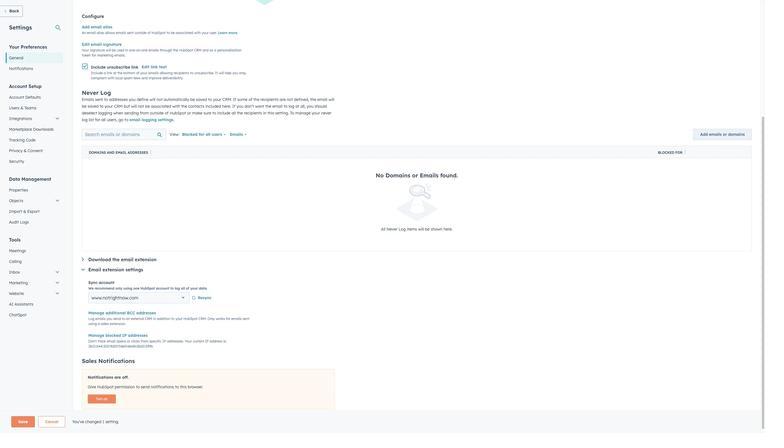 Task type: describe. For each thing, give the bounding box(es) containing it.
add for add email alias an email alias allows emails sent outside of hubspot to be associated with your user. learn more .
[[82, 24, 90, 30]]

your up users,
[[105, 104, 113, 109]]

management
[[21, 177, 51, 182]]

sync account element
[[88, 293, 753, 304]]

audit logs
[[9, 220, 29, 225]]

0 vertical spatial log
[[100, 89, 111, 96]]

1 horizontal spatial here.
[[444, 227, 453, 232]]

this inside the emails sent to addresses you define will not automatically be saved to your crm. if some of the recipients are not defined, the email will be saved to your crm but will not be associated with the contacts included here. if you don't want the email to log at all, you should deselect logging when sending from outside of hubspot or make sure to include all the recipients in this setting. to manage your never log list for all users, go to
[[268, 111, 274, 116]]

import
[[9, 209, 22, 214]]

2 horizontal spatial ip
[[205, 340, 209, 344]]

will up never
[[329, 97, 335, 102]]

account setup
[[9, 84, 42, 89]]

from inside manage blocked ip addresses don't track email opens or clicks from specific ip addresses. your current ip address is: 2601:644:200:9a50:5de0:6bd4:dba3:339b
[[141, 340, 149, 344]]

domains
[[729, 132, 746, 137]]

privacy & consent
[[9, 148, 43, 153]]

of up don't
[[249, 97, 253, 102]]

unsubscribe.
[[195, 71, 214, 75]]

hubspot down notifications are off.
[[97, 385, 114, 390]]

found.
[[441, 172, 458, 179]]

be inside edit email signature your signature will be used in one-on-one emails through the hubspot crm and as a personalization token for marketing emails.
[[112, 48, 116, 52]]

sent inside add email alias an email alias allows emails sent outside of hubspot to be associated with your user. learn more .
[[127, 31, 134, 35]]

emails up sales on the left bottom of the page
[[95, 317, 106, 321]]

an
[[126, 317, 130, 321]]

be down define
[[145, 104, 150, 109]]

1 vertical spatial account
[[156, 287, 170, 291]]

add email alias an email alias allows emails sent outside of hubspot to be associated with your user. learn more .
[[82, 24, 238, 35]]

blocked for all users
[[182, 132, 222, 137]]

never
[[322, 111, 332, 116]]

2601:644:200:9a50:5de0:6bd4:dba3:339b
[[88, 345, 153, 349]]

all inside "sync account we recommend only using one hubspot account to log all of your data."
[[181, 287, 185, 291]]

integrations button
[[6, 113, 63, 124]]

used
[[117, 48, 124, 52]]

sales notifications
[[82, 358, 135, 365]]

send inside manage additional bcc addresses log emails you send to an external crm in addition to your hubspot crm. only works for emails sent using a sales extension.
[[113, 317, 121, 321]]

the up 'should'
[[311, 97, 317, 102]]

2 horizontal spatial not
[[287, 97, 293, 102]]

will right define
[[150, 97, 156, 102]]

external
[[131, 317, 144, 321]]

for inside the emails sent to addresses you define will not automatically be saved to your crm. if some of the recipients are not defined, the email will be saved to your crm but will not be associated with the contacts included here. if you don't want the email to log at all, you should deselect logging when sending from outside of hubspot or make sure to include all the recipients in this setting. to manage your never log list for all users, go to
[[95, 118, 100, 123]]

compliant
[[91, 76, 107, 80]]

all right the "include"
[[232, 111, 236, 116]]

integrations
[[9, 116, 32, 121]]

account for account setup
[[9, 84, 27, 89]]

2 horizontal spatial log
[[289, 104, 295, 109]]

log inside "sync account we recommend only using one hubspot account to log all of your data."
[[175, 287, 180, 291]]

0 vertical spatial saved
[[196, 97, 207, 102]]

the down some
[[237, 111, 243, 116]]

a inside edit email signature your signature will be used in one-on-one emails through the hubspot crm and as a personalization token for marketing emails.
[[214, 48, 216, 52]]

email inside manage blocked ip addresses don't track email opens or clicks from specific ip addresses. your current ip address is: 2601:644:200:9a50:5de0:6bd4:dba3:339b
[[107, 340, 116, 344]]

back link
[[0, 6, 23, 17]]

turn
[[96, 397, 103, 402]]

0 horizontal spatial link
[[107, 71, 112, 75]]

security
[[9, 159, 24, 164]]

domains and email addresses
[[89, 151, 148, 155]]

sales
[[82, 358, 97, 365]]

configure
[[82, 14, 104, 19]]

additional
[[106, 311, 126, 316]]

you've
[[72, 420, 84, 425]]

2 vertical spatial emails
[[420, 172, 439, 179]]

outside inside add email alias an email alias allows emails sent outside of hubspot to be associated with your user. learn more .
[[135, 31, 147, 35]]

ai
[[9, 302, 13, 307]]

the up the email extension settings
[[112, 257, 120, 263]]

items
[[407, 227, 417, 232]]

settings for email extension settings
[[126, 267, 143, 273]]

emails inside "edit link text include a link at the bottom of your emails allowing recipients to unsubscribe. it will help you stay compliant with local spam laws and improve deliverability."
[[149, 71, 159, 75]]

your preferences element
[[6, 44, 63, 74]]

export
[[27, 209, 40, 214]]

your inside manage blocked ip addresses don't track email opens or clicks from specific ip addresses. your current ip address is: 2601:644:200:9a50:5de0:6bd4:dba3:339b
[[185, 340, 192, 344]]

1 vertical spatial never
[[387, 227, 398, 232]]

tools
[[9, 237, 21, 243]]

sync account we recommend only using one hubspot account to log all of your data.
[[88, 281, 208, 291]]

1 vertical spatial recipients
[[261, 97, 279, 102]]

blocked for blocked for all users
[[182, 132, 198, 137]]

an
[[82, 31, 86, 35]]

of inside "edit link text include a link at the bottom of your emails allowing recipients to unsubscribe. it will help you stay compliant with local spam laws and improve deliverability."
[[136, 71, 140, 75]]

1 include from the top
[[91, 65, 106, 70]]

account defaults
[[9, 95, 41, 100]]

addresses.
[[167, 340, 184, 344]]

addresses for to
[[109, 97, 128, 102]]

0 vertical spatial alias
[[103, 24, 112, 30]]

your down 'should'
[[312, 111, 320, 116]]

users & teams
[[9, 106, 36, 111]]

be up contacts
[[190, 97, 195, 102]]

for inside popup button
[[199, 132, 205, 137]]

the inside "edit link text include a link at the bottom of your emails allowing recipients to unsubscribe. it will help you stay compliant with local spam laws and improve deliverability."
[[118, 71, 123, 75]]

email right an
[[87, 31, 96, 35]]

changed
[[85, 420, 101, 425]]

learn more link
[[218, 31, 238, 35]]

of inside "sync account we recommend only using one hubspot account to log all of your data."
[[186, 287, 189, 291]]

in inside edit email signature your signature will be used in one-on-one emails through the hubspot crm and as a personalization token for marketing emails.
[[125, 48, 128, 52]]

through
[[160, 48, 172, 52]]

be up deselect
[[82, 104, 87, 109]]

at inside "edit link text include a link at the bottom of your emails allowing recipients to unsubscribe. it will help you stay compliant with local spam laws and improve deliverability."
[[113, 71, 117, 75]]

emails for emails sent to addresses you define will not automatically be saved to your crm. if some of the recipients are not defined, the email will be saved to your crm but will not be associated with the contacts included here. if you don't want the email to log at all, you should deselect logging when sending from outside of hubspot or make sure to include all the recipients in this setting. to manage your never log list for all users, go to
[[82, 97, 94, 102]]

more
[[229, 31, 238, 35]]

1 vertical spatial signature
[[90, 48, 105, 52]]

email right 'want'
[[273, 104, 283, 109]]

resync button
[[192, 295, 212, 302]]

emails sent to addresses you define will not automatically be saved to your crm. if some of the recipients are not defined, the email will be saved to your crm but will not be associated with the contacts included here. if you don't want the email to log at all, you should deselect logging when sending from outside of hubspot or make sure to include all the recipients in this setting. to manage your never log list for all users, go to
[[82, 97, 335, 123]]

be inside add email alias an email alias allows emails sent outside of hubspot to be associated with your user. learn more .
[[171, 31, 175, 35]]

meetings link
[[6, 246, 63, 257]]

help
[[225, 71, 232, 75]]

email up the email extension settings
[[121, 257, 134, 263]]

website button
[[6, 289, 63, 299]]

press to sort. image
[[150, 150, 152, 154]]

0 horizontal spatial .
[[174, 118, 174, 123]]

notifications
[[151, 385, 174, 390]]

settings
[[9, 24, 32, 31]]

defaults
[[25, 95, 41, 100]]

emails for emails
[[230, 132, 243, 137]]

email logging settings link
[[130, 118, 174, 123]]

don't
[[245, 104, 254, 109]]

the inside edit email signature your signature will be used in one-on-one emails through the hubspot crm and as a personalization token for marketing emails.
[[173, 48, 178, 52]]

recipients inside "edit link text include a link at the bottom of your emails allowing recipients to unsubscribe. it will help you stay compliant with local spam laws and improve deliverability."
[[174, 71, 189, 75]]

emails inside add email alias an email alias allows emails sent outside of hubspot to be associated with your user. learn more .
[[116, 31, 126, 35]]

the down automatically
[[181, 104, 187, 109]]

will inside edit email signature your signature will be used in one-on-one emails through the hubspot crm and as a personalization token for marketing emails.
[[106, 48, 111, 52]]

manage additional bcc addresses button
[[88, 310, 156, 317]]

press to sort. element for blocked for
[[685, 150, 687, 155]]

automatically
[[164, 97, 189, 102]]

2 vertical spatial recipients
[[244, 111, 262, 116]]

using inside "sync account we recommend only using one hubspot account to log all of your data."
[[123, 287, 132, 291]]

blocked for button
[[652, 146, 753, 158]]

1 vertical spatial are
[[115, 375, 121, 381]]

you right all,
[[307, 104, 314, 109]]

press to sort. element for domains and email addresses
[[150, 150, 152, 155]]

blocked for all users button
[[182, 129, 226, 140]]

you down some
[[237, 104, 244, 109]]

tracking code link
[[6, 135, 63, 146]]

caret image
[[82, 258, 84, 262]]

give hubspot permission to send notifications to this browser.
[[88, 385, 203, 390]]

marketing button
[[6, 278, 63, 289]]

domains inside button
[[89, 151, 106, 155]]

1 vertical spatial log
[[82, 118, 88, 123]]

it
[[215, 71, 218, 75]]

www.notrightnow.com button
[[88, 293, 190, 304]]

& for teams
[[21, 106, 23, 111]]

edit for link
[[142, 64, 150, 70]]

security link
[[6, 156, 63, 167]]

1 vertical spatial logging
[[142, 118, 157, 123]]

browser.
[[188, 385, 203, 390]]

data
[[9, 177, 20, 182]]

tracking
[[9, 138, 25, 143]]

0 horizontal spatial your
[[9, 44, 19, 50]]

on-
[[136, 48, 142, 52]]

log inside manage additional bcc addresses log emails you send to an external crm in addition to your hubspot crm. only works for emails sent using a sales extension.
[[88, 317, 94, 321]]

hubspot inside manage additional bcc addresses log emails you send to an external crm in addition to your hubspot crm. only works for emails sent using a sales extension.
[[184, 317, 198, 321]]

hubspot inside "sync account we recommend only using one hubspot account to log all of your data."
[[141, 287, 155, 291]]

hubspot inside the emails sent to addresses you define will not automatically be saved to your crm. if some of the recipients are not defined, the email will be saved to your crm but will not be associated with the contacts included here. if you don't want the email to log at all, you should deselect logging when sending from outside of hubspot or make sure to include all the recipients in this setting. to manage your never log list for all users, go to
[[170, 111, 186, 116]]

1 horizontal spatial domains
[[386, 172, 411, 179]]

of up email logging settings . at the top
[[165, 111, 169, 116]]

crm. inside manage additional bcc addresses log emails you send to an external crm in addition to your hubspot crm. only works for emails sent using a sales extension.
[[199, 317, 207, 321]]

1 vertical spatial log
[[399, 227, 406, 232]]

as
[[210, 48, 213, 52]]

in inside manage additional bcc addresses log emails you send to an external crm in addition to your hubspot crm. only works for emails sent using a sales extension.
[[153, 317, 156, 321]]

here. inside the emails sent to addresses you define will not automatically be saved to your crm. if some of the recipients are not defined, the email will be saved to your crm but will not be associated with the contacts included here. if you don't want the email to log at all, you should deselect logging when sending from outside of hubspot or make sure to include all the recipients in this setting. to manage your never log list for all users, go to
[[222, 104, 231, 109]]

1 horizontal spatial ip
[[163, 340, 166, 344]]

sent inside manage additional bcc addresses log emails you send to an external crm in addition to your hubspot crm. only works for emails sent using a sales extension.
[[243, 317, 250, 321]]

all left users,
[[102, 118, 106, 123]]

laws
[[134, 76, 141, 80]]

0 horizontal spatial this
[[180, 385, 187, 390]]

one-
[[129, 48, 136, 52]]

deselect
[[82, 111, 97, 116]]

0 horizontal spatial not
[[138, 104, 144, 109]]

define
[[137, 97, 149, 102]]

sure
[[204, 111, 212, 116]]

tracking code
[[9, 138, 36, 143]]

you up but
[[129, 97, 136, 102]]

all
[[382, 227, 386, 232]]

1 vertical spatial if
[[233, 104, 236, 109]]

0 vertical spatial signature
[[103, 42, 122, 47]]

data.
[[199, 287, 208, 291]]

manage blocked ip addresses don't track email opens or clicks from specific ip addresses. your current ip address is: 2601:644:200:9a50:5de0:6bd4:dba3:339b
[[88, 334, 227, 349]]

crm inside the emails sent to addresses you define will not automatically be saved to your crm. if some of the recipients are not defined, the email will be saved to your crm but will not be associated with the contacts included here. if you don't want the email to log at all, you should deselect logging when sending from outside of hubspot or make sure to include all the recipients in this setting. to manage your never log list for all users, go to
[[114, 104, 123, 109]]

1 horizontal spatial link
[[131, 65, 138, 70]]

but
[[124, 104, 130, 109]]

works
[[216, 317, 225, 321]]

addresses for ip
[[128, 334, 148, 339]]

for inside edit email signature your signature will be used in one-on-one emails through the hubspot crm and as a personalization token for marketing emails.
[[92, 53, 96, 57]]

. inside add email alias an email alias allows emails sent outside of hubspot to be associated with your user. learn more .
[[238, 31, 238, 35]]

give
[[88, 385, 96, 390]]

deliverability.
[[163, 76, 183, 80]]

with inside add email alias an email alias allows emails sent outside of hubspot to be associated with your user. learn more .
[[194, 31, 201, 35]]

never log
[[82, 89, 111, 96]]

will right but
[[131, 104, 137, 109]]

1 vertical spatial send
[[141, 385, 150, 390]]

you inside manage additional bcc addresses log emails you send to an external crm in addition to your hubspot crm. only works for emails sent using a sales extension.
[[107, 317, 113, 321]]

manage
[[296, 111, 311, 116]]

add emails or domains button
[[694, 129, 753, 140]]

1 vertical spatial alias
[[97, 31, 104, 35]]

properties
[[9, 188, 28, 193]]

setting. inside the emails sent to addresses you define will not automatically be saved to your crm. if some of the recipients are not defined, the email will be saved to your crm but will not be associated with the contacts included here. if you don't want the email to log at all, you should deselect logging when sending from outside of hubspot or make sure to include all the recipients in this setting. to manage your never log list for all users, go to
[[276, 111, 289, 116]]

learn
[[218, 31, 228, 35]]

from inside the emails sent to addresses you define will not automatically be saved to your crm. if some of the recipients are not defined, the email will be saved to your crm but will not be associated with the contacts included here. if you don't want the email to log at all, you should deselect logging when sending from outside of hubspot or make sure to include all the recipients in this setting. to manage your never log list for all users, go to
[[140, 111, 149, 116]]

defined,
[[294, 97, 309, 102]]

0 vertical spatial if
[[233, 97, 237, 102]]

crm inside edit email signature your signature will be used in one-on-one emails through the hubspot crm and as a personalization token for marketing emails.
[[194, 48, 202, 52]]

& for export
[[23, 209, 26, 214]]



Task type: vqa. For each thing, say whether or not it's contained in the screenshot.
3rd the Press to sort. element
no



Task type: locate. For each thing, give the bounding box(es) containing it.
text
[[159, 64, 167, 70]]

edit up improve
[[142, 64, 150, 70]]

manage blocked ip addresses button
[[88, 333, 148, 339]]

allows
[[105, 31, 115, 35]]

blocked right view:
[[182, 132, 198, 137]]

blocked for
[[659, 151, 683, 155]]

2 vertical spatial with
[[172, 104, 180, 109]]

at down include unsubscribe link
[[113, 71, 117, 75]]

your up "included"
[[213, 97, 222, 102]]

1 horizontal spatial extension
[[135, 257, 157, 263]]

0 vertical spatial are
[[280, 97, 286, 102]]

0 horizontal spatial log
[[88, 317, 94, 321]]

no domains or emails found.
[[376, 172, 458, 179]]

emails right allows
[[116, 31, 126, 35]]

manage for manage additional bcc addresses
[[88, 311, 104, 316]]

using right only
[[123, 287, 132, 291]]

the right 'want'
[[266, 104, 272, 109]]

not down define
[[138, 104, 144, 109]]

data management
[[9, 177, 51, 182]]

inbox
[[9, 270, 20, 275]]

0 horizontal spatial saved
[[88, 104, 99, 109]]

0 horizontal spatial press to sort. element
[[150, 150, 152, 155]]

sent down never log
[[95, 97, 103, 102]]

2 horizontal spatial crm
[[194, 48, 202, 52]]

1 horizontal spatial crm.
[[223, 97, 232, 102]]

manage for manage blocked ip addresses
[[88, 334, 104, 339]]

no
[[376, 172, 384, 179]]

emails inside popup button
[[230, 132, 243, 137]]

meetings
[[9, 249, 26, 254]]

a inside manage additional bcc addresses log emails you send to an external crm in addition to your hubspot crm. only works for emails sent using a sales extension.
[[98, 322, 100, 326]]

will up the marketing
[[106, 48, 111, 52]]

addresses inside manage blocked ip addresses don't track email opens or clicks from specific ip addresses. your current ip address is: 2601:644:200:9a50:5de0:6bd4:dba3:339b
[[128, 334, 148, 339]]

logging inside the emails sent to addresses you define will not automatically be saved to your crm. if some of the recipients are not defined, the email will be saved to your crm but will not be associated with the contacts included here. if you don't want the email to log at all, you should deselect logging when sending from outside of hubspot or make sure to include all the recipients in this setting. to manage your never log list for all users, go to
[[98, 111, 112, 116]]

add emails or domains
[[701, 132, 746, 137]]

addresses inside the emails sent to addresses you define will not automatically be saved to your crm. if some of the recipients are not defined, the email will be saved to your crm but will not be associated with the contacts included here. if you don't want the email to log at all, you should deselect logging when sending from outside of hubspot or make sure to include all the recipients in this setting. to manage your never log list for all users, go to
[[109, 97, 128, 102]]

sent inside the emails sent to addresses you define will not automatically be saved to your crm. if some of the recipients are not defined, the email will be saved to your crm but will not be associated with the contacts included here. if you don't want the email to log at all, you should deselect logging when sending from outside of hubspot or make sure to include all the recipients in this setting. to manage your never log list for all users, go to
[[95, 97, 103, 102]]

manage up sales on the left bottom of the page
[[88, 311, 104, 316]]

when
[[113, 111, 123, 116]]

not left automatically
[[157, 97, 163, 102]]

a right as
[[214, 48, 216, 52]]

emails right users
[[230, 132, 243, 137]]

& right privacy
[[24, 148, 27, 153]]

email
[[91, 24, 102, 30], [87, 31, 96, 35], [91, 42, 102, 47], [318, 97, 328, 102], [273, 104, 283, 109], [130, 118, 141, 123], [121, 257, 134, 263], [107, 340, 116, 344]]

alias down add email alias button
[[97, 31, 104, 35]]

recipients up deliverability.
[[174, 71, 189, 75]]

settings for email logging settings .
[[158, 118, 174, 123]]

crm
[[194, 48, 202, 52], [114, 104, 123, 109], [145, 317, 152, 321]]

view:
[[170, 132, 180, 137]]

manage inside manage additional bcc addresses log emails you send to an external crm in addition to your hubspot crm. only works for emails sent using a sales extension.
[[88, 311, 104, 316]]

edit inside edit email signature your signature will be used in one-on-one emails through the hubspot crm and as a personalization token for marketing emails.
[[82, 42, 90, 47]]

associated inside add email alias an email alias allows emails sent outside of hubspot to be associated with your user. learn more .
[[176, 31, 193, 35]]

and inside edit email signature your signature will be used in one-on-one emails through the hubspot crm and as a personalization token for marketing emails.
[[203, 48, 209, 52]]

2 vertical spatial log
[[175, 287, 180, 291]]

crm. left only
[[199, 317, 207, 321]]

edit for email
[[82, 42, 90, 47]]

objects
[[9, 199, 23, 204]]

opens
[[117, 340, 126, 344]]

your
[[9, 44, 19, 50], [82, 48, 89, 52], [185, 340, 192, 344]]

1 horizontal spatial log
[[100, 89, 111, 96]]

in inside the emails sent to addresses you define will not automatically be saved to your crm. if some of the recipients are not defined, the email will be saved to your crm but will not be associated with the contacts included here. if you don't want the email to log at all, you should deselect logging when sending from outside of hubspot or make sure to include all the recipients in this setting. to manage your never log list for all users, go to
[[263, 111, 267, 116]]

never right all
[[387, 227, 398, 232]]

crm up the when
[[114, 104, 123, 109]]

email down configure on the top of the page
[[91, 24, 102, 30]]

1 horizontal spatial saved
[[196, 97, 207, 102]]

emails right works
[[232, 317, 242, 321]]

link left text
[[151, 64, 158, 70]]

edit email signature button
[[82, 41, 122, 48]]

emails inside the emails sent to addresses you define will not automatically be saved to your crm. if some of the recipients are not defined, the email will be saved to your crm but will not be associated with the contacts included here. if you don't want the email to log at all, you should deselect logging when sending from outside of hubspot or make sure to include all the recipients in this setting. to manage your never log list for all users, go to
[[82, 97, 94, 102]]

addresses up but
[[109, 97, 128, 102]]

1 horizontal spatial blocked
[[659, 151, 675, 155]]

recommend
[[95, 287, 114, 291]]

here. up the "include"
[[222, 104, 231, 109]]

the up 'want'
[[254, 97, 260, 102]]

alias
[[103, 24, 112, 30], [97, 31, 104, 35]]

1 vertical spatial here.
[[444, 227, 453, 232]]

2 horizontal spatial log
[[399, 227, 406, 232]]

outside inside the emails sent to addresses you define will not automatically be saved to your crm. if some of the recipients are not defined, the email will be saved to your crm but will not be associated with the contacts included here. if you don't want the email to log at all, you should deselect logging when sending from outside of hubspot or make sure to include all the recipients in this setting. to manage your never log list for all users, go to
[[150, 111, 164, 116]]

1 vertical spatial at
[[296, 104, 300, 109]]

for inside manage additional bcc addresses log emails you send to an external crm in addition to your hubspot crm. only works for emails sent using a sales extension.
[[226, 317, 231, 321]]

1 vertical spatial extension
[[103, 267, 124, 273]]

all left users
[[206, 132, 211, 137]]

you inside "edit link text include a link at the bottom of your emails allowing recipients to unsubscribe. it will help you stay compliant with local spam laws and improve deliverability."
[[233, 71, 239, 75]]

this left browser.
[[180, 385, 187, 390]]

account defaults link
[[6, 92, 63, 103]]

your inside "edit link text include a link at the bottom of your emails allowing recipients to unsubscribe. it will help you stay compliant with local spam laws and improve deliverability."
[[140, 71, 148, 75]]

edit up 'token'
[[82, 42, 90, 47]]

with inside the emails sent to addresses you define will not automatically be saved to your crm. if some of the recipients are not defined, the email will be saved to your crm but will not be associated with the contacts included here. if you don't want the email to log at all, you should deselect logging when sending from outside of hubspot or make sure to include all the recipients in this setting. to manage your never log list for all users, go to
[[172, 104, 180, 109]]

or inside button
[[724, 132, 728, 137]]

press to sort. element inside blocked for button
[[685, 150, 687, 155]]

& for consent
[[24, 148, 27, 153]]

1 vertical spatial outside
[[150, 111, 164, 116]]

using
[[123, 287, 132, 291], [88, 322, 97, 326]]

1 vertical spatial saved
[[88, 104, 99, 109]]

sales
[[101, 322, 109, 326]]

ip up opens
[[122, 334, 127, 339]]

0 horizontal spatial are
[[115, 375, 121, 381]]

website
[[9, 291, 24, 297]]

marketplace downloads link
[[6, 124, 63, 135]]

& right users
[[21, 106, 23, 111]]

add up an
[[82, 24, 90, 30]]

to inside "sync account we recommend only using one hubspot account to log all of your data."
[[171, 287, 174, 291]]

log down compliant
[[100, 89, 111, 96]]

crm right external
[[145, 317, 152, 321]]

0 vertical spatial notifications
[[9, 66, 33, 71]]

at left all,
[[296, 104, 300, 109]]

turn on button
[[88, 395, 116, 404]]

manage additional bcc addresses log emails you send to an external crm in addition to your hubspot crm. only works for emails sent using a sales extension.
[[88, 311, 250, 326]]

in
[[125, 48, 128, 52], [263, 111, 267, 116], [153, 317, 156, 321]]

in left one-
[[125, 48, 128, 52]]

resync
[[198, 296, 212, 301]]

crm. up the "include"
[[223, 97, 232, 102]]

1 horizontal spatial log
[[175, 287, 180, 291]]

of left data.
[[186, 287, 189, 291]]

1 horizontal spatial and
[[142, 76, 148, 80]]

addresses
[[109, 97, 128, 102], [136, 311, 156, 316], [128, 334, 148, 339]]

1 manage from the top
[[88, 311, 104, 316]]

1 press to sort. element from the left
[[150, 150, 152, 155]]

1 vertical spatial crm
[[114, 104, 123, 109]]

log up to
[[289, 104, 295, 109]]

objects button
[[6, 196, 63, 206]]

from up email logging settings link
[[140, 111, 149, 116]]

domains and email addresses button
[[82, 146, 652, 158]]

emails inside edit email signature your signature will be used in one-on-one emails through the hubspot crm and as a personalization token for marketing emails.
[[149, 48, 159, 52]]

turn on
[[96, 397, 108, 402]]

the
[[173, 48, 178, 52], [118, 71, 123, 75], [254, 97, 260, 102], [311, 97, 317, 102], [181, 104, 187, 109], [266, 104, 272, 109], [237, 111, 243, 116], [112, 257, 120, 263]]

only
[[208, 317, 215, 321]]

your inside manage additional bcc addresses log emails you send to an external crm in addition to your hubspot crm. only works for emails sent using a sales extension.
[[176, 317, 183, 321]]

0 vertical spatial outside
[[135, 31, 147, 35]]

0 horizontal spatial outside
[[135, 31, 147, 35]]

your right addition
[[176, 317, 183, 321]]

account setup element
[[6, 83, 63, 167]]

your up 'token'
[[82, 48, 89, 52]]

chatspot
[[9, 313, 27, 318]]

link down include unsubscribe link
[[107, 71, 112, 75]]

0 vertical spatial from
[[140, 111, 149, 116]]

1 horizontal spatial press to sort. element
[[685, 150, 687, 155]]

all inside popup button
[[206, 132, 211, 137]]

download the email extension
[[88, 257, 157, 263]]

all
[[232, 111, 236, 116], [102, 118, 106, 123], [206, 132, 211, 137], [181, 287, 185, 291]]

local
[[115, 76, 123, 80]]

account
[[99, 281, 115, 286], [156, 287, 170, 291]]

setting. right 1
[[105, 420, 119, 425]]

you right 'help'
[[233, 71, 239, 75]]

be left shown
[[425, 227, 430, 232]]

all never log items will be shown here.
[[382, 227, 453, 232]]

send up extension.
[[113, 317, 121, 321]]

your up the laws
[[140, 71, 148, 75]]

2 vertical spatial addresses
[[128, 334, 148, 339]]

the right the through
[[173, 48, 178, 52]]

to inside "edit link text include a link at the bottom of your emails allowing recipients to unsubscribe. it will help you stay compliant with local spam laws and improve deliverability."
[[190, 71, 194, 75]]

0 horizontal spatial settings
[[126, 267, 143, 273]]

for inside button
[[676, 151, 683, 155]]

manage inside manage blocked ip addresses don't track email opens or clicks from specific ip addresses. your current ip address is: 2601:644:200:9a50:5de0:6bd4:dba3:339b
[[88, 334, 104, 339]]

of up edit email signature your signature will be used in one-on-one emails through the hubspot crm and as a personalization token for marketing emails.
[[148, 31, 151, 35]]

add for add emails or domains
[[701, 132, 709, 137]]

. right learn
[[238, 31, 238, 35]]

specific
[[149, 340, 162, 344]]

2 horizontal spatial sent
[[243, 317, 250, 321]]

data management element
[[6, 176, 63, 228]]

setup
[[29, 84, 42, 89]]

& inside data management element
[[23, 209, 26, 214]]

2 vertical spatial sent
[[243, 317, 250, 321]]

1 vertical spatial setting.
[[105, 420, 119, 425]]

caret image
[[81, 269, 85, 271]]

.
[[238, 31, 238, 35], [174, 118, 174, 123]]

1 horizontal spatial add
[[701, 132, 709, 137]]

0 vertical spatial using
[[123, 287, 132, 291]]

press to sort. image
[[685, 150, 687, 154]]

include inside "edit link text include a link at the bottom of your emails allowing recipients to unsubscribe. it will help you stay compliant with local spam laws and improve deliverability."
[[91, 71, 103, 75]]

1 horizontal spatial emails
[[230, 132, 243, 137]]

here. right shown
[[444, 227, 453, 232]]

or inside the emails sent to addresses you define will not automatically be saved to your crm. if some of the recipients are not defined, the email will be saved to your crm but will not be associated with the contacts included here. if you don't want the email to log at all, you should deselect logging when sending from outside of hubspot or make sure to include all the recipients in this setting. to manage your never log list for all users, go to
[[187, 111, 191, 116]]

0 horizontal spatial sent
[[95, 97, 103, 102]]

stay
[[239, 71, 246, 75]]

0 horizontal spatial add
[[82, 24, 90, 30]]

1 horizontal spatial settings
[[158, 118, 174, 123]]

to inside add email alias an email alias allows emails sent outside of hubspot to be associated with your user. learn more .
[[167, 31, 170, 35]]

blocked for blocked for
[[659, 151, 675, 155]]

0 vertical spatial sent
[[127, 31, 134, 35]]

your left data.
[[190, 287, 198, 291]]

settings down 'download the email extension'
[[126, 267, 143, 273]]

a inside "edit link text include a link at the bottom of your emails allowing recipients to unsubscribe. it will help you stay compliant with local spam laws and improve deliverability."
[[104, 71, 106, 75]]

for left users
[[199, 132, 205, 137]]

crm inside manage additional bcc addresses log emails you send to an external crm in addition to your hubspot crm. only works for emails sent using a sales extension.
[[145, 317, 152, 321]]

0 vertical spatial emails
[[82, 97, 94, 102]]

users
[[9, 106, 19, 111]]

at inside the emails sent to addresses you define will not automatically be saved to your crm. if some of the recipients are not defined, the email will be saved to your crm but will not be associated with the contacts included here. if you don't want the email to log at all, you should deselect logging when sending from outside of hubspot or make sure to include all the recipients in this setting. to manage your never log list for all users, go to
[[296, 104, 300, 109]]

a left sales on the left bottom of the page
[[98, 322, 100, 326]]

your inside edit email signature your signature will be used in one-on-one emails through the hubspot crm and as a personalization token for marketing emails.
[[82, 48, 89, 52]]

0 vertical spatial a
[[214, 48, 216, 52]]

all left data.
[[181, 287, 185, 291]]

in down 'want'
[[263, 111, 267, 116]]

email extension settings button
[[81, 267, 753, 273]]

0 horizontal spatial and
[[107, 151, 115, 155]]

associated inside the emails sent to addresses you define will not automatically be saved to your crm. if some of the recipients are not defined, the email will be saved to your crm but will not be associated with the contacts included here. if you don't want the email to log at all, you should deselect logging when sending from outside of hubspot or make sure to include all the recipients in this setting. to manage your never log list for all users, go to
[[151, 104, 171, 109]]

Search emails or domains search field
[[82, 129, 166, 140]]

1 vertical spatial in
[[263, 111, 267, 116]]

press to sort. element
[[150, 150, 152, 155], [685, 150, 687, 155]]

one up www.notrightnow.com popup button
[[133, 287, 140, 291]]

be left used
[[112, 48, 116, 52]]

list
[[89, 118, 94, 123]]

sending
[[124, 111, 139, 116]]

tools element
[[6, 237, 63, 321]]

2 vertical spatial crm
[[145, 317, 152, 321]]

emails up improve
[[149, 71, 159, 75]]

0 horizontal spatial associated
[[151, 104, 171, 109]]

if
[[233, 97, 237, 102], [233, 104, 236, 109]]

1 vertical spatial account
[[9, 95, 24, 100]]

1 horizontal spatial associated
[[176, 31, 193, 35]]

allowing
[[160, 71, 173, 75]]

will inside "edit link text include a link at the bottom of your emails allowing recipients to unsubscribe. it will help you stay compliant with local spam laws and improve deliverability."
[[219, 71, 224, 75]]

hubspot left only
[[184, 317, 198, 321]]

0 horizontal spatial with
[[108, 76, 115, 80]]

included
[[206, 104, 221, 109]]

if left some
[[233, 97, 237, 102]]

notifications for notifications are off.
[[88, 375, 113, 381]]

blocked inside button
[[659, 151, 675, 155]]

using inside manage additional bcc addresses log emails you send to an external crm in addition to your hubspot crm. only works for emails sent using a sales extension.
[[88, 322, 97, 326]]

emails inside button
[[710, 132, 723, 137]]

are inside the emails sent to addresses you define will not automatically be saved to your crm. if some of the recipients are not defined, the email will be saved to your crm but will not be associated with the contacts included here. if you don't want the email to log at all, you should deselect logging when sending from outside of hubspot or make sure to include all the recipients in this setting. to manage your never log list for all users, go to
[[280, 97, 286, 102]]

audit
[[9, 220, 19, 225]]

logging down define
[[142, 118, 157, 123]]

0 vertical spatial domains
[[89, 151, 106, 155]]

your preferences
[[9, 44, 47, 50]]

add inside button
[[701, 132, 709, 137]]

addresses up the 'clicks'
[[128, 334, 148, 339]]

notifications down general
[[9, 66, 33, 71]]

0 horizontal spatial domains
[[89, 151, 106, 155]]

edit inside "edit link text include a link at the bottom of your emails allowing recipients to unsubscribe. it will help you stay compliant with local spam laws and improve deliverability."
[[142, 64, 150, 70]]

1 vertical spatial from
[[141, 340, 149, 344]]

recipients
[[174, 71, 189, 75], [261, 97, 279, 102], [244, 111, 262, 116]]

1 horizontal spatial not
[[157, 97, 163, 102]]

0 horizontal spatial send
[[113, 317, 121, 321]]

your left the user.
[[202, 31, 209, 35]]

import & export
[[9, 209, 40, 214]]

0 horizontal spatial blocked
[[182, 132, 198, 137]]

0 horizontal spatial crm
[[114, 104, 123, 109]]

notifications down 2601:644:200:9a50:5de0:6bd4:dba3:339b
[[99, 358, 135, 365]]

email inside button
[[116, 151, 127, 155]]

&
[[21, 106, 23, 111], [24, 148, 27, 153], [23, 209, 26, 214]]

hubspot inside edit email signature your signature will be used in one-on-one emails through the hubspot crm and as a personalization token for marketing emails.
[[179, 48, 193, 52]]

privacy & consent link
[[6, 146, 63, 156]]

crm left as
[[194, 48, 202, 52]]

back
[[9, 8, 19, 14]]

log
[[289, 104, 295, 109], [82, 118, 88, 123], [175, 287, 180, 291]]

extension down 'download the email extension'
[[103, 267, 124, 273]]

address
[[210, 340, 223, 344]]

2 include from the top
[[91, 71, 103, 75]]

you've changed 1 setting.
[[72, 420, 119, 425]]

1 horizontal spatial crm
[[145, 317, 152, 321]]

never down compliant
[[82, 89, 99, 96]]

0 vertical spatial send
[[113, 317, 121, 321]]

email logging settings .
[[130, 118, 174, 123]]

1 vertical spatial manage
[[88, 334, 104, 339]]

2 vertical spatial in
[[153, 317, 156, 321]]

log left data.
[[175, 287, 180, 291]]

logging
[[98, 111, 112, 116], [142, 118, 157, 123]]

blocked
[[106, 334, 121, 339]]

one right one-
[[142, 48, 148, 52]]

1 horizontal spatial are
[[280, 97, 286, 102]]

of inside add email alias an email alias allows emails sent outside of hubspot to be associated with your user. learn more .
[[148, 31, 151, 35]]

one inside "sync account we recommend only using one hubspot account to log all of your data."
[[133, 287, 140, 291]]

all,
[[301, 104, 306, 109]]

for right works
[[226, 317, 231, 321]]

0 horizontal spatial never
[[82, 89, 99, 96]]

improve
[[149, 76, 162, 80]]

hubspot inside add email alias an email alias allows emails sent outside of hubspot to be associated with your user. learn more .
[[152, 31, 166, 35]]

addresses inside manage additional bcc addresses log emails you send to an external crm in addition to your hubspot crm. only works for emails sent using a sales extension.
[[136, 311, 156, 316]]

0 horizontal spatial setting.
[[105, 420, 119, 425]]

0 vertical spatial recipients
[[174, 71, 189, 75]]

account up users
[[9, 95, 24, 100]]

are left defined,
[[280, 97, 286, 102]]

with inside "edit link text include a link at the bottom of your emails allowing recipients to unsubscribe. it will help you stay compliant with local spam laws and improve deliverability."
[[108, 76, 115, 80]]

edit
[[82, 42, 90, 47], [142, 64, 150, 70]]

teams
[[24, 106, 36, 111]]

1 horizontal spatial one
[[142, 48, 148, 52]]

go
[[119, 118, 124, 123]]

1 account from the top
[[9, 84, 27, 89]]

press to sort. element inside domains and email addresses button
[[150, 150, 152, 155]]

notifications inside your preferences element
[[9, 66, 33, 71]]

2 vertical spatial &
[[23, 209, 26, 214]]

your inside "sync account we recommend only using one hubspot account to log all of your data."
[[190, 287, 198, 291]]

alias up allows
[[103, 24, 112, 30]]

addresses for bcc
[[136, 311, 156, 316]]

2 horizontal spatial link
[[151, 64, 158, 70]]

log up don't
[[88, 317, 94, 321]]

1 vertical spatial blocked
[[659, 151, 675, 155]]

email down sending
[[130, 118, 141, 123]]

manage
[[88, 311, 104, 316], [88, 334, 104, 339]]

spam
[[124, 76, 133, 80]]

save
[[18, 420, 28, 425]]

will right items
[[419, 227, 424, 232]]

save button
[[11, 417, 35, 428]]

1 vertical spatial &
[[24, 148, 27, 153]]

1 vertical spatial notifications
[[99, 358, 135, 365]]

0 vertical spatial account
[[99, 281, 115, 286]]

2 manage from the top
[[88, 334, 104, 339]]

one inside edit email signature your signature will be used in one-on-one emails through the hubspot crm and as a personalization token for marketing emails.
[[142, 48, 148, 52]]

email inside edit email signature your signature will be used in one-on-one emails through the hubspot crm and as a personalization token for marketing emails.
[[91, 42, 102, 47]]

0 vertical spatial this
[[268, 111, 274, 116]]

0 vertical spatial settings
[[158, 118, 174, 123]]

1 vertical spatial crm.
[[199, 317, 207, 321]]

crm. inside the emails sent to addresses you define will not automatically be saved to your crm. if some of the recipients are not defined, the email will be saved to your crm but will not be associated with the contacts included here. if you don't want the email to log at all, you should deselect logging when sending from outside of hubspot or make sure to include all the recipients in this setting. to manage your never log list for all users, go to
[[223, 97, 232, 102]]

extension up "sync account we recommend only using one hubspot account to log all of your data."
[[135, 257, 157, 263]]

2 account from the top
[[9, 95, 24, 100]]

with left the user.
[[194, 31, 201, 35]]

0 vertical spatial never
[[82, 89, 99, 96]]

calling
[[9, 259, 22, 264]]

0 horizontal spatial here.
[[222, 104, 231, 109]]

2 press to sort. element from the left
[[685, 150, 687, 155]]

include
[[218, 111, 231, 116]]

signature up used
[[103, 42, 122, 47]]

email left addresses
[[116, 151, 127, 155]]

0 vertical spatial crm
[[194, 48, 202, 52]]

this
[[268, 111, 274, 116], [180, 385, 187, 390]]

account for account defaults
[[9, 95, 24, 100]]

0 horizontal spatial extension
[[103, 267, 124, 273]]

want
[[255, 104, 265, 109]]

1 vertical spatial email
[[88, 267, 101, 273]]

1 vertical spatial edit
[[142, 64, 150, 70]]

a up compliant
[[104, 71, 106, 75]]

blocked inside popup button
[[182, 132, 198, 137]]

0 vertical spatial here.
[[222, 104, 231, 109]]

0 horizontal spatial using
[[88, 322, 97, 326]]

edit link text include a link at the bottom of your emails allowing recipients to unsubscribe. it will help you stay compliant with local spam laws and improve deliverability.
[[91, 64, 246, 80]]

your inside add email alias an email alias allows emails sent outside of hubspot to be associated with your user. learn more .
[[202, 31, 209, 35]]

extension.
[[110, 322, 126, 326]]

email up 'should'
[[318, 97, 328, 102]]

link up bottom
[[131, 65, 138, 70]]

or inside manage blocked ip addresses don't track email opens or clicks from specific ip addresses. your current ip address is: 2601:644:200:9a50:5de0:6bd4:dba3:339b
[[127, 340, 130, 344]]

0 vertical spatial in
[[125, 48, 128, 52]]

and inside button
[[107, 151, 115, 155]]

and inside "edit link text include a link at the bottom of your emails allowing recipients to unsubscribe. it will help you stay compliant with local spam laws and improve deliverability."
[[142, 76, 148, 80]]

emails left domains
[[710, 132, 723, 137]]

2 vertical spatial log
[[88, 317, 94, 321]]

hubspot up www.notrightnow.com popup button
[[141, 287, 155, 291]]

current
[[193, 340, 204, 344]]

0 horizontal spatial ip
[[122, 334, 127, 339]]

with left local at the top left of page
[[108, 76, 115, 80]]

notifications for notifications
[[9, 66, 33, 71]]



